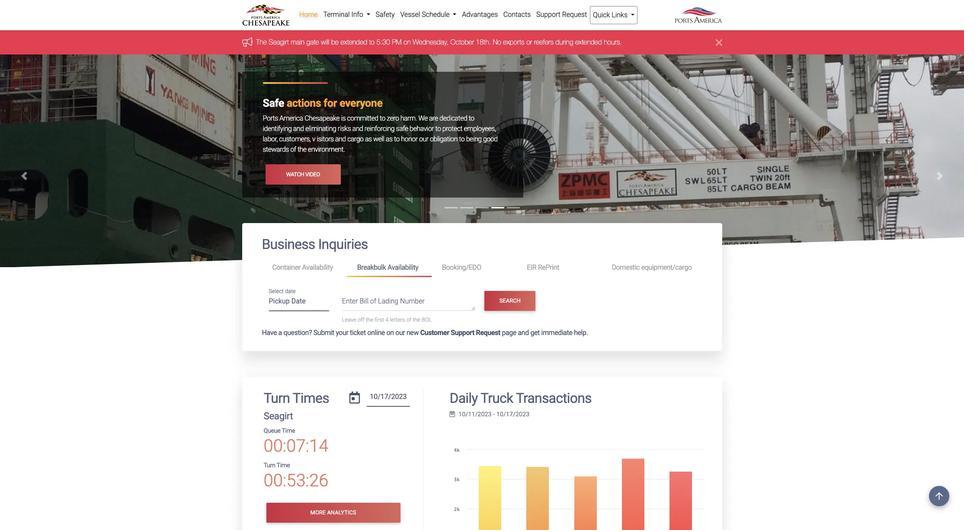 Task type: describe. For each thing, give the bounding box(es) containing it.
vessel schedule link
[[398, 6, 459, 23]]

1 as from the left
[[365, 135, 372, 143]]

a
[[278, 329, 282, 337]]

to down safe
[[394, 135, 400, 143]]

inquiries
[[318, 236, 368, 253]]

1 horizontal spatial the
[[366, 317, 373, 323]]

enter bill of lading number
[[342, 297, 425, 306]]

the
[[256, 38, 267, 46]]

the inside ports america chesapeake is committed to zero harm. we are dedicated to identifying and                         eliminating risks and reinforcing safe behavior to protect employees, labor, customers, v                         isitors and cargo as well as to honor our obligation to being good stewards of the environment.
[[298, 146, 307, 154]]

turn for turn times
[[264, 390, 290, 406]]

availability for container availability
[[302, 264, 333, 272]]

leave
[[342, 317, 356, 323]]

ticket
[[350, 329, 366, 337]]

help.
[[574, 329, 588, 337]]

vessel
[[400, 10, 420, 19]]

exports
[[503, 38, 524, 46]]

will
[[321, 38, 329, 46]]

actions
[[287, 97, 321, 110]]

zero
[[387, 114, 399, 123]]

daily
[[450, 390, 478, 406]]

video
[[305, 171, 320, 178]]

the seagirt main gate will be extended to 5:30 pm on wednesday, october 18th.  no exports or reefers during extended hours. alert
[[0, 30, 964, 55]]

and up customers,
[[293, 125, 304, 133]]

safety
[[376, 10, 395, 19]]

container availability
[[272, 264, 333, 272]]

10/17/2023
[[497, 411, 530, 418]]

wednesday,
[[413, 38, 448, 46]]

customers,
[[279, 135, 311, 143]]

search
[[500, 298, 521, 304]]

customer support request link
[[420, 329, 500, 337]]

terminal info link
[[321, 6, 373, 23]]

10/11/2023
[[459, 411, 492, 418]]

page
[[502, 329, 516, 337]]

letters
[[390, 317, 405, 323]]

equipment/cargo
[[641, 264, 692, 272]]

links
[[612, 11, 628, 19]]

safe
[[263, 97, 284, 110]]

domestic equipment/cargo link
[[601, 260, 702, 276]]

search button
[[485, 291, 536, 311]]

request inside main content
[[476, 329, 500, 337]]

online
[[367, 329, 385, 337]]

select
[[269, 288, 284, 295]]

on inside alert
[[403, 38, 411, 46]]

reprint
[[538, 264, 559, 272]]

Select date text field
[[269, 294, 329, 312]]

turn time 00:53:26
[[264, 462, 328, 491]]

00:53:26
[[264, 471, 328, 491]]

or
[[526, 38, 532, 46]]

business inquiries
[[262, 236, 368, 253]]

seagirt inside alert
[[269, 38, 289, 46]]

hours.
[[604, 38, 622, 46]]

october
[[450, 38, 474, 46]]

time for 00:07:14
[[282, 427, 295, 435]]

have
[[262, 329, 277, 337]]

request inside support request link
[[562, 10, 587, 19]]

breakbulk availability link
[[347, 260, 432, 277]]

eir reprint
[[527, 264, 559, 272]]

cargo
[[347, 135, 364, 143]]

main
[[291, 38, 304, 46]]

calendar week image
[[450, 411, 455, 418]]

eliminating
[[305, 125, 336, 133]]

question?
[[284, 329, 312, 337]]

no
[[493, 38, 501, 46]]

container availability link
[[262, 260, 347, 276]]

harm.
[[400, 114, 417, 123]]

be
[[331, 38, 338, 46]]

time for 00:53:26
[[277, 462, 290, 469]]

leave off the first 4 letters of the bol
[[342, 317, 432, 323]]

go to top image
[[929, 486, 950, 507]]

watch video link
[[265, 165, 341, 185]]

1 vertical spatial of
[[370, 297, 376, 306]]

identifying
[[263, 125, 292, 133]]

quick
[[593, 11, 610, 19]]

advantages
[[462, 10, 498, 19]]

5:30
[[376, 38, 390, 46]]

queue
[[264, 427, 281, 435]]

quick links link
[[590, 6, 638, 24]]

container
[[272, 264, 301, 272]]

breakbulk availability
[[357, 264, 419, 272]]

immediate
[[541, 329, 573, 337]]

the seagirt main gate will be extended to 5:30 pm on wednesday, october 18th.  no exports or reefers during extended hours.
[[256, 38, 622, 46]]

2 horizontal spatial of
[[406, 317, 411, 323]]

chesapeake
[[305, 114, 340, 123]]

committed
[[347, 114, 378, 123]]

calendar day image
[[349, 392, 360, 404]]

to left zero
[[380, 114, 385, 123]]

new
[[407, 329, 419, 337]]

get
[[531, 329, 540, 337]]

ports
[[263, 114, 278, 123]]

seagirt inside main content
[[264, 411, 293, 422]]

being
[[466, 135, 482, 143]]



Task type: locate. For each thing, give the bounding box(es) containing it.
1 horizontal spatial support
[[536, 10, 561, 19]]

labor,
[[263, 135, 278, 143]]

off
[[358, 317, 364, 323]]

of right letters
[[406, 317, 411, 323]]

select date
[[269, 288, 296, 295]]

2 availability from the left
[[388, 264, 419, 272]]

to down are
[[435, 125, 441, 133]]

availability for breakbulk availability
[[388, 264, 419, 272]]

availability right breakbulk at the left of page
[[388, 264, 419, 272]]

eir
[[527, 264, 537, 272]]

as left well
[[365, 135, 372, 143]]

of
[[290, 146, 296, 154], [370, 297, 376, 306], [406, 317, 411, 323]]

support request
[[536, 10, 587, 19]]

have a question? submit your ticket online on our new customer support request page and get immediate help.
[[262, 329, 588, 337]]

0 horizontal spatial as
[[365, 135, 372, 143]]

time inside turn time 00:53:26
[[277, 462, 290, 469]]

safety image
[[0, 55, 964, 471]]

to inside alert
[[369, 38, 374, 46]]

the down customers,
[[298, 146, 307, 154]]

and
[[293, 125, 304, 133], [352, 125, 363, 133], [335, 135, 346, 143], [518, 329, 529, 337]]

domestic equipment/cargo
[[612, 264, 692, 272]]

0 vertical spatial turn
[[264, 390, 290, 406]]

0 horizontal spatial request
[[476, 329, 500, 337]]

extended
[[340, 38, 367, 46], [575, 38, 602, 46]]

to
[[369, 38, 374, 46], [380, 114, 385, 123], [469, 114, 474, 123], [435, 125, 441, 133], [394, 135, 400, 143], [459, 135, 465, 143]]

on down 4
[[387, 329, 394, 337]]

advantages link
[[459, 6, 501, 23]]

we
[[418, 114, 428, 123]]

request left page
[[476, 329, 500, 337]]

1 horizontal spatial of
[[370, 297, 376, 306]]

bill
[[360, 297, 369, 306]]

2 extended from the left
[[575, 38, 602, 46]]

turn
[[264, 390, 290, 406], [264, 462, 275, 469]]

0 vertical spatial time
[[282, 427, 295, 435]]

quick links
[[593, 11, 629, 19]]

0 vertical spatial of
[[290, 146, 296, 154]]

terminal
[[323, 10, 350, 19]]

bullhorn image
[[242, 37, 256, 47]]

1 turn from the top
[[264, 390, 290, 406]]

and down risks
[[335, 135, 346, 143]]

good
[[483, 135, 498, 143]]

support request link
[[534, 6, 590, 23]]

support right customer
[[451, 329, 475, 337]]

support inside main content
[[451, 329, 475, 337]]

1 vertical spatial request
[[476, 329, 500, 337]]

0 horizontal spatial on
[[387, 329, 394, 337]]

vessel schedule
[[400, 10, 451, 19]]

availability
[[302, 264, 333, 272], [388, 264, 419, 272]]

1 vertical spatial on
[[387, 329, 394, 337]]

1 vertical spatial support
[[451, 329, 475, 337]]

0 vertical spatial request
[[562, 10, 587, 19]]

turn for turn time 00:53:26
[[264, 462, 275, 469]]

turn times
[[264, 390, 329, 406]]

booking/edo
[[442, 264, 481, 272]]

1 vertical spatial seagirt
[[264, 411, 293, 422]]

our inside main content
[[395, 329, 405, 337]]

our down behavior
[[419, 135, 429, 143]]

enter
[[342, 297, 358, 306]]

home link
[[297, 6, 321, 23]]

time inside queue time 00:07:14
[[282, 427, 295, 435]]

home
[[299, 10, 318, 19]]

0 vertical spatial seagirt
[[269, 38, 289, 46]]

submit
[[313, 329, 334, 337]]

18th.
[[476, 38, 491, 46]]

behavior
[[410, 125, 434, 133]]

0 horizontal spatial extended
[[340, 38, 367, 46]]

main content containing 00:07:14
[[236, 223, 729, 530]]

our inside ports america chesapeake is committed to zero harm. we are dedicated to identifying and                         eliminating risks and reinforcing safe behavior to protect employees, labor, customers, v                         isitors and cargo as well as to honor our obligation to being good stewards of the environment.
[[419, 135, 429, 143]]

0 vertical spatial our
[[419, 135, 429, 143]]

extended right during
[[575, 38, 602, 46]]

time
[[282, 427, 295, 435], [277, 462, 290, 469]]

seagirt right the
[[269, 38, 289, 46]]

0 horizontal spatial availability
[[302, 264, 333, 272]]

protect
[[442, 125, 462, 133]]

seagirt up queue
[[264, 411, 293, 422]]

support
[[536, 10, 561, 19], [451, 329, 475, 337]]

0 horizontal spatial the
[[298, 146, 307, 154]]

during
[[555, 38, 573, 46]]

seagirt
[[269, 38, 289, 46], [264, 411, 293, 422]]

for
[[324, 97, 337, 110]]

watch
[[286, 171, 304, 178]]

business
[[262, 236, 315, 253]]

is
[[341, 114, 346, 123]]

to left 5:30
[[369, 38, 374, 46]]

more analytics
[[310, 510, 356, 516]]

extended right be
[[340, 38, 367, 46]]

1 horizontal spatial request
[[562, 10, 587, 19]]

1 vertical spatial our
[[395, 329, 405, 337]]

booking/edo link
[[432, 260, 517, 276]]

v
[[312, 135, 315, 143]]

domestic
[[612, 264, 640, 272]]

are
[[429, 114, 438, 123]]

info
[[351, 10, 363, 19]]

dedicated
[[440, 114, 467, 123]]

request
[[562, 10, 587, 19], [476, 329, 500, 337]]

truck
[[481, 390, 513, 406]]

0 vertical spatial on
[[403, 38, 411, 46]]

on inside main content
[[387, 329, 394, 337]]

2 turn from the top
[[264, 462, 275, 469]]

support inside support request link
[[536, 10, 561, 19]]

None text field
[[367, 390, 410, 407]]

customer
[[420, 329, 449, 337]]

ports america chesapeake is committed to zero harm. we are dedicated to identifying and                         eliminating risks and reinforcing safe behavior to protect employees, labor, customers, v                         isitors and cargo as well as to honor our obligation to being good stewards of the environment.
[[263, 114, 498, 154]]

isitors
[[317, 135, 334, 143]]

schedule
[[422, 10, 450, 19]]

1 vertical spatial turn
[[264, 462, 275, 469]]

first
[[375, 317, 384, 323]]

and left the get
[[518, 329, 529, 337]]

the right off
[[366, 317, 373, 323]]

well
[[373, 135, 384, 143]]

to left being at the top of the page
[[459, 135, 465, 143]]

eir reprint link
[[517, 260, 601, 276]]

and inside main content
[[518, 329, 529, 337]]

safe
[[396, 125, 408, 133]]

support up the reefers
[[536, 10, 561, 19]]

1 extended from the left
[[340, 38, 367, 46]]

of inside ports america chesapeake is committed to zero harm. we are dedicated to identifying and                         eliminating risks and reinforcing safe behavior to protect employees, labor, customers, v                         isitors and cargo as well as to honor our obligation to being good stewards of the environment.
[[290, 146, 296, 154]]

2 as from the left
[[386, 135, 393, 143]]

terminal info
[[323, 10, 365, 19]]

bol
[[422, 317, 432, 323]]

of right bill
[[370, 297, 376, 306]]

the left "bol"
[[413, 317, 420, 323]]

availability down business inquiries
[[302, 264, 333, 272]]

on right the pm
[[403, 38, 411, 46]]

time up 00:53:26
[[277, 462, 290, 469]]

safe actions for everyone
[[263, 97, 383, 110]]

1 availability from the left
[[302, 264, 333, 272]]

-
[[493, 411, 495, 418]]

to up employees,
[[469, 114, 474, 123]]

analytics
[[327, 510, 356, 516]]

the seagirt main gate will be extended to 5:30 pm on wednesday, october 18th.  no exports or reefers during extended hours. link
[[256, 38, 622, 46]]

1 horizontal spatial on
[[403, 38, 411, 46]]

request left quick
[[562, 10, 587, 19]]

4
[[386, 317, 389, 323]]

1 horizontal spatial extended
[[575, 38, 602, 46]]

of down customers,
[[290, 146, 296, 154]]

2 vertical spatial of
[[406, 317, 411, 323]]

number
[[400, 297, 425, 306]]

0 horizontal spatial support
[[451, 329, 475, 337]]

turn up 00:53:26
[[264, 462, 275, 469]]

1 vertical spatial time
[[277, 462, 290, 469]]

and up cargo
[[352, 125, 363, 133]]

availability inside 'link'
[[302, 264, 333, 272]]

0 horizontal spatial our
[[395, 329, 405, 337]]

daily truck transactions
[[450, 390, 592, 406]]

Enter Bill of Lading Number text field
[[342, 296, 476, 311]]

2 horizontal spatial the
[[413, 317, 420, 323]]

as right well
[[386, 135, 393, 143]]

environment.
[[308, 146, 345, 154]]

contacts link
[[501, 6, 534, 23]]

0 vertical spatial support
[[536, 10, 561, 19]]

time right queue
[[282, 427, 295, 435]]

1 horizontal spatial availability
[[388, 264, 419, 272]]

turn inside turn time 00:53:26
[[264, 462, 275, 469]]

our left new
[[395, 329, 405, 337]]

turn up queue
[[264, 390, 290, 406]]

reefers
[[534, 38, 553, 46]]

more
[[310, 510, 326, 516]]

your
[[336, 329, 348, 337]]

safety link
[[373, 6, 398, 23]]

main content
[[236, 223, 729, 530]]

1 horizontal spatial our
[[419, 135, 429, 143]]

1 horizontal spatial as
[[386, 135, 393, 143]]

0 horizontal spatial of
[[290, 146, 296, 154]]

close image
[[716, 37, 722, 48]]



Task type: vqa. For each thing, say whether or not it's contained in the screenshot.
Immediate
yes



